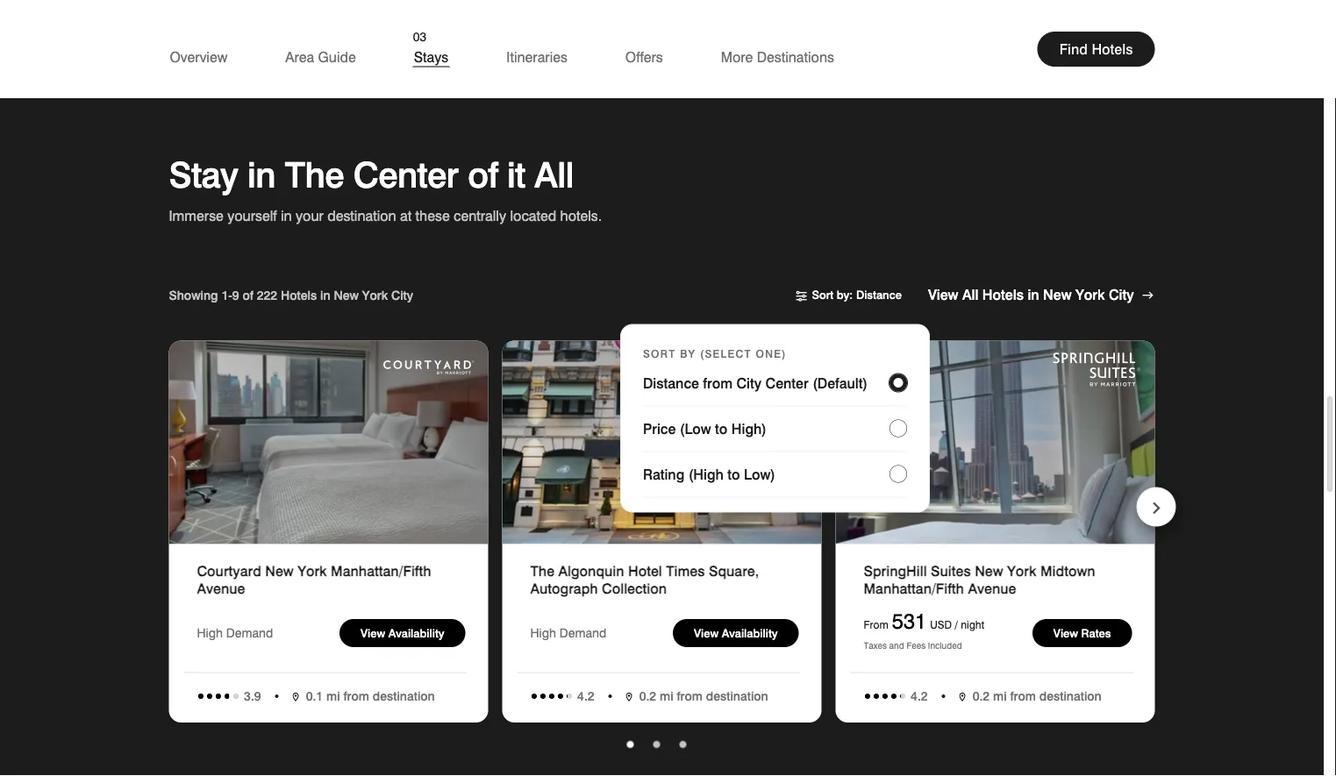 Task type: locate. For each thing, give the bounding box(es) containing it.
0 horizontal spatial center
[[353, 154, 458, 196]]

1 vertical spatial center
[[765, 375, 809, 392]]

view availability up 0.1 mi from destination
[[361, 626, 444, 640]]

center down sort by (select one) option group
[[765, 375, 809, 392]]

new
[[1043, 286, 1072, 303], [334, 288, 359, 303], [265, 562, 294, 580], [975, 562, 1003, 580]]

0 horizontal spatial view availability
[[361, 626, 444, 640]]

1 vertical spatial distance
[[643, 375, 699, 392]]

sort
[[643, 347, 676, 360]]

0.2
[[639, 689, 656, 704], [973, 689, 990, 704]]

view rates button
[[1032, 619, 1132, 647]]

view availability button for courtyard new york manhattan/fifth avenue
[[339, 619, 465, 647]]

math for york
[[959, 689, 1102, 704]]

all
[[535, 154, 574, 196], [962, 286, 979, 303]]

0 horizontal spatial the
[[285, 154, 344, 196]]

view all hotels in new york city
[[928, 286, 1134, 303]]

1 horizontal spatial avenue
[[968, 580, 1016, 597]]

destination for courtyard new york manhattan/fifth avenue
[[373, 689, 435, 704]]

2 high demand from the left
[[530, 626, 606, 641]]

2 0.2 from the left
[[973, 689, 990, 704]]

view availability for courtyard new york manhattan/fifth avenue
[[361, 626, 444, 640]]

city down one)
[[736, 375, 762, 392]]

location image down included
[[959, 692, 966, 703]]

1 horizontal spatial 4.2
[[911, 689, 928, 704]]

1 horizontal spatial 4.2 link
[[865, 689, 928, 704]]

hotels.
[[560, 207, 602, 225]]

high down courtyard
[[197, 626, 223, 641]]

destinations
[[757, 48, 834, 65]]

these
[[415, 207, 450, 225]]

0.2 mi from destination
[[639, 689, 768, 704], [973, 689, 1102, 704]]

0 horizontal spatial mi
[[326, 689, 340, 704]]

2 horizontal spatial math
[[959, 689, 1102, 704]]

1 horizontal spatial 0.2 mi from destination
[[973, 689, 1102, 704]]

0.2 mi from destination for avenue
[[973, 689, 1102, 704]]

the up your on the top left of the page
[[285, 154, 344, 196]]

1 vertical spatial to
[[728, 466, 740, 483]]

from down view rates button
[[1010, 689, 1036, 704]]

the up autograph
[[530, 562, 554, 580]]

2 horizontal spatial hotels
[[1092, 40, 1133, 57]]

0.2 mi from destination down view rates button
[[973, 689, 1102, 704]]

distance right by:
[[856, 288, 902, 302]]

1 0.2 from the left
[[639, 689, 656, 704]]

0 vertical spatial manhattan/fifth
[[331, 562, 431, 580]]

4.2 link for autograph
[[532, 689, 594, 704]]

view availability button up 0.1 mi from destination
[[339, 619, 465, 647]]

4.2 link left location icon
[[532, 689, 594, 704]]

0 horizontal spatial location image
[[293, 692, 299, 703]]

1 horizontal spatial math
[[626, 689, 768, 704]]

1 high demand from the left
[[197, 626, 273, 641]]

2 avenue from the left
[[968, 580, 1016, 597]]

Price (Low to High) radio
[[643, 407, 907, 452]]

1 horizontal spatial high demand alert
[[530, 623, 618, 644]]

3.9
[[244, 689, 261, 704]]

1 horizontal spatial view availability
[[694, 626, 778, 640]]

0 horizontal spatial 4.2 link
[[532, 689, 594, 704]]

from inside distance from city center (default) radio
[[703, 375, 733, 392]]

0 vertical spatial all
[[535, 154, 574, 196]]

mi for times
[[660, 689, 673, 704]]

0 horizontal spatial all
[[535, 154, 574, 196]]

1 vertical spatial manhattan/fifth
[[864, 580, 964, 597]]

0 horizontal spatial 0.2
[[639, 689, 656, 704]]

from right 0.1
[[343, 689, 369, 704]]

view availability button down square,
[[673, 619, 799, 647]]

0 horizontal spatial of
[[242, 288, 253, 303]]

3 mi from the left
[[993, 689, 1007, 704]]

0 horizontal spatial view availability button
[[339, 619, 465, 647]]

high demand alert down autograph
[[530, 623, 618, 644]]

1 horizontal spatial the
[[530, 562, 554, 580]]

avenue inside courtyard new york manhattan/fifth avenue
[[197, 580, 245, 597]]

1 0.2 mi from destination from the left
[[639, 689, 768, 704]]

0 vertical spatial of
[[468, 154, 498, 196]]

to
[[715, 421, 728, 438], [728, 466, 740, 483]]

york right courtyard
[[298, 562, 327, 580]]

avenue down courtyard
[[197, 580, 245, 597]]

find
[[1059, 40, 1088, 57]]

manhattan/fifth inside springhill suites new york midtown manhattan/fifth avenue
[[864, 580, 964, 597]]

1 horizontal spatial high demand
[[530, 626, 606, 641]]

center
[[353, 154, 458, 196], [765, 375, 809, 392]]

view down times
[[694, 626, 719, 640]]

availability for courtyard new york manhattan/fifth avenue
[[388, 626, 444, 640]]

2 demand from the left
[[560, 626, 606, 641]]

mi right 0.1
[[326, 689, 340, 704]]

2 location image from the left
[[959, 692, 966, 703]]

my trips button
[[963, 2, 1047, 52]]

4.2 link down and
[[865, 689, 928, 704]]

availability up 0.1 mi from destination
[[388, 626, 444, 640]]

2 mi from the left
[[660, 689, 673, 704]]

distance
[[856, 288, 902, 302], [643, 375, 699, 392]]

demand up 3.9
[[226, 626, 273, 641]]

1 horizontal spatial view availability button
[[673, 619, 799, 647]]

avenue
[[197, 580, 245, 597], [968, 580, 1016, 597]]

view availability for the algonquin hotel times square, autograph collection
[[694, 626, 778, 640]]

view availability down square,
[[694, 626, 778, 640]]

of right 9
[[242, 288, 253, 303]]

mi
[[326, 689, 340, 704], [660, 689, 673, 704], [993, 689, 1007, 704]]

1 horizontal spatial center
[[765, 375, 809, 392]]

city left forward arrow image
[[1109, 286, 1134, 303]]

0 horizontal spatial manhattan/fifth
[[331, 562, 431, 580]]

to for (low
[[715, 421, 728, 438]]

0 horizontal spatial high demand
[[197, 626, 273, 641]]

square,
[[709, 562, 759, 580]]

1 math from the left
[[293, 689, 435, 704]]

0 horizontal spatial distance
[[643, 375, 699, 392]]

view for courtyard new york manhattan/fifth avenue
[[361, 626, 385, 640]]

destination
[[327, 207, 396, 225], [373, 689, 435, 704], [706, 689, 768, 704], [1039, 689, 1102, 704]]

view for springhill suites new york midtown manhattan/fifth avenue
[[1053, 626, 1078, 640]]

1 4.2 from the left
[[577, 689, 594, 704]]

1 vertical spatial all
[[962, 286, 979, 303]]

high demand for the algonquin hotel times square, autograph collection
[[530, 626, 606, 641]]

1 horizontal spatial 0.2
[[973, 689, 990, 704]]

night
[[961, 619, 984, 632]]

in
[[247, 154, 275, 196], [281, 207, 292, 225], [1028, 286, 1039, 303], [320, 288, 330, 303]]

0 vertical spatial center
[[353, 154, 458, 196]]

1 horizontal spatial demand
[[560, 626, 606, 641]]

location image for new
[[293, 692, 299, 703]]

2 view availability button from the left
[[673, 619, 799, 647]]

new inside springhill suites new york midtown manhattan/fifth avenue
[[975, 562, 1003, 580]]

the
[[285, 154, 344, 196], [530, 562, 554, 580]]

Rating (High to Low) radio
[[643, 452, 907, 498]]

1 horizontal spatial city
[[736, 375, 762, 392]]

new inside courtyard new york manhattan/fifth avenue
[[265, 562, 294, 580]]

1 horizontal spatial all
[[962, 286, 979, 303]]

one)
[[756, 347, 787, 360]]

0.2 right location icon
[[639, 689, 656, 704]]

high demand down courtyard
[[197, 626, 273, 641]]

0 horizontal spatial math
[[293, 689, 435, 704]]

location image
[[293, 692, 299, 703], [959, 692, 966, 703]]

york left forward arrow image
[[1076, 286, 1105, 303]]

math for times
[[626, 689, 768, 704]]

2 0.2 mi from destination from the left
[[973, 689, 1102, 704]]

0.2 for collection
[[639, 689, 656, 704]]

city down the at
[[391, 288, 413, 303]]

distance from city center (default)
[[643, 375, 868, 392]]

high demand down autograph
[[530, 626, 606, 641]]

2 horizontal spatial city
[[1109, 286, 1134, 303]]

1 demand from the left
[[226, 626, 273, 641]]

view right sort by: distance
[[928, 286, 958, 303]]

(high
[[688, 466, 724, 483]]

area guide
[[285, 48, 356, 65]]

area
[[285, 48, 314, 65]]

1 location image from the left
[[293, 692, 299, 703]]

center inside radio
[[765, 375, 809, 392]]

1 vertical spatial the
[[530, 562, 554, 580]]

from 531 usd / night taxes and fees included
[[864, 609, 984, 651]]

1 view availability from the left
[[361, 626, 444, 640]]

yourself
[[227, 207, 277, 225]]

1 horizontal spatial of
[[468, 154, 498, 196]]

0 horizontal spatial 4.2
[[577, 689, 594, 704]]

showing 1-9 of 222 hotels in new york city
[[169, 288, 413, 303]]

courtyard new york manhattan/fifth avenue link
[[197, 562, 460, 597]]

2 4.2 from the left
[[911, 689, 928, 704]]

to right (low
[[715, 421, 728, 438]]

view left rates
[[1053, 626, 1078, 640]]

springhill
[[864, 562, 927, 580]]

2 availability from the left
[[722, 626, 778, 640]]

york left midtown
[[1007, 562, 1037, 580]]

4.2 for manhattan/fifth
[[911, 689, 928, 704]]

0 horizontal spatial avenue
[[197, 580, 245, 597]]

distance inside article
[[856, 288, 902, 302]]

0 horizontal spatial 0.2 mi from destination
[[639, 689, 768, 704]]

high demand for courtyard new york manhattan/fifth avenue
[[197, 626, 273, 641]]

1 availability from the left
[[388, 626, 444, 640]]

hotel
[[628, 562, 662, 580]]

hotels
[[1092, 40, 1133, 57], [982, 286, 1024, 303], [281, 288, 317, 303]]

4.2 left location icon
[[577, 689, 594, 704]]

1 vertical spatial of
[[242, 288, 253, 303]]

0 horizontal spatial high demand alert
[[197, 623, 285, 644]]

2 4.2 link from the left
[[865, 689, 928, 704]]

view up 0.1 mi from destination
[[361, 626, 385, 640]]

destination for the algonquin hotel times square, autograph collection
[[706, 689, 768, 704]]

2 math from the left
[[626, 689, 768, 704]]

destination inside article
[[327, 207, 396, 225]]

high)
[[731, 421, 767, 438]]

stays
[[414, 48, 449, 65]]

1 horizontal spatial availability
[[722, 626, 778, 640]]

stay in the center of it all
[[169, 154, 574, 196]]

1 4.2 link from the left
[[532, 689, 594, 704]]

suites
[[931, 562, 971, 580]]

1 horizontal spatial high
[[530, 626, 556, 641]]

0 horizontal spatial high
[[197, 626, 223, 641]]

view availability button
[[339, 619, 465, 647], [673, 619, 799, 647]]

forward arrow image
[[1141, 287, 1155, 303]]

the algonquin hotel times square, autograph collection
[[530, 562, 759, 597]]

high demand alert
[[197, 623, 285, 644], [530, 623, 618, 644]]

0 horizontal spatial availability
[[388, 626, 444, 640]]

math for manhattan/fifth
[[293, 689, 435, 704]]

from right location icon
[[677, 689, 703, 704]]

location image left 0.1
[[293, 692, 299, 703]]

high
[[197, 626, 223, 641], [530, 626, 556, 641]]

1-
[[221, 288, 232, 303]]

0 vertical spatial distance
[[856, 288, 902, 302]]

high down autograph
[[530, 626, 556, 641]]

springhill suites new york midtown manhattan/fifth avenue link
[[864, 562, 1127, 597]]

of left it
[[468, 154, 498, 196]]

high demand alert down courtyard
[[197, 623, 285, 644]]

location image
[[626, 692, 632, 703]]

join
[[1132, 21, 1155, 36]]

high for courtyard new york manhattan/fifth avenue
[[197, 626, 223, 641]]

avenue up night
[[968, 580, 1016, 597]]

from down sort by (select one) at the top of page
[[703, 375, 733, 392]]

2 high from the left
[[530, 626, 556, 641]]

to left "low)"
[[728, 466, 740, 483]]

center up the at
[[353, 154, 458, 196]]

1 horizontal spatial manhattan/fifth
[[864, 580, 964, 597]]

0 horizontal spatial city
[[391, 288, 413, 303]]

article
[[794, 278, 928, 313]]

from
[[703, 375, 733, 392], [343, 689, 369, 704], [677, 689, 703, 704], [1010, 689, 1036, 704]]

to inside option
[[715, 421, 728, 438]]

mi for manhattan/fifth
[[326, 689, 340, 704]]

math containing 0.1
[[293, 689, 435, 704]]

distance down 'sort'
[[643, 375, 699, 392]]

9
[[232, 288, 239, 303]]

mi down "531" math
[[993, 689, 1007, 704]]

york
[[1076, 286, 1105, 303], [362, 288, 388, 303], [298, 562, 327, 580], [1007, 562, 1037, 580]]

1 horizontal spatial mi
[[660, 689, 673, 704]]

to inside radio
[[728, 466, 740, 483]]

demand down autograph
[[560, 626, 606, 641]]

york inside springhill suites new york midtown manhattan/fifth avenue
[[1007, 562, 1037, 580]]

1 horizontal spatial distance
[[856, 288, 902, 302]]

distance inside distance from city center (default) radio
[[643, 375, 699, 392]]

0 horizontal spatial demand
[[226, 626, 273, 641]]

mi right location icon
[[660, 689, 673, 704]]

4.2 link
[[532, 689, 594, 704], [865, 689, 928, 704]]

3 math from the left
[[959, 689, 1102, 704]]

531 math
[[864, 609, 1027, 655]]

math
[[293, 689, 435, 704], [626, 689, 768, 704], [959, 689, 1102, 704]]

0.1 mi from destination
[[306, 689, 435, 704]]

usd
[[930, 619, 952, 632]]

2 view availability from the left
[[694, 626, 778, 640]]

4.2 down fees
[[911, 689, 928, 704]]

view
[[928, 286, 958, 303], [361, 626, 385, 640], [694, 626, 719, 640], [1053, 626, 1078, 640]]

1 mi from the left
[[326, 689, 340, 704]]

availability down square,
[[722, 626, 778, 640]]

sign in or join button
[[1047, 2, 1163, 52]]

1 avenue from the left
[[197, 580, 245, 597]]

1 horizontal spatial location image
[[959, 692, 966, 703]]

midtown
[[1040, 562, 1095, 580]]

2 high demand alert from the left
[[530, 623, 618, 644]]

filter image
[[794, 285, 808, 299]]

autograph
[[530, 580, 598, 597]]

to for (high
[[728, 466, 740, 483]]

1 view availability button from the left
[[339, 619, 465, 647]]

1 high from the left
[[197, 626, 223, 641]]

0 vertical spatial to
[[715, 421, 728, 438]]

0.2 mi from destination right location icon
[[639, 689, 768, 704]]

1 high demand alert from the left
[[197, 623, 285, 644]]

0.2 down night
[[973, 689, 990, 704]]

sign in or join
[[1075, 21, 1155, 36]]

manhattan/fifth
[[331, 562, 431, 580], [864, 580, 964, 597]]

2 horizontal spatial mi
[[993, 689, 1007, 704]]

view availability
[[361, 626, 444, 640], [694, 626, 778, 640]]



Task type: vqa. For each thing, say whether or not it's contained in the screenshot.
Low)
yes



Task type: describe. For each thing, give the bounding box(es) containing it.
demand for new
[[226, 626, 273, 641]]

times
[[666, 562, 705, 580]]

the inside the algonquin hotel times square, autograph collection
[[530, 562, 554, 580]]

map region
[[461, 0, 1336, 118]]

low)
[[744, 466, 775, 483]]

york inside courtyard new york manhattan/fifth avenue
[[298, 562, 327, 580]]

rating
[[643, 466, 685, 483]]

/
[[955, 619, 958, 632]]

0.1
[[306, 689, 323, 704]]

by:
[[837, 288, 853, 302]]

more destinations
[[721, 48, 834, 65]]

hotels inside find hotels button
[[1092, 40, 1133, 57]]

3.9 link
[[198, 689, 261, 704]]

Distance from City Center (Default) radio
[[643, 361, 907, 407]]

0 vertical spatial the
[[285, 154, 344, 196]]

city inside radio
[[736, 375, 762, 392]]

find hotels button
[[1038, 32, 1155, 67]]

immerse
[[169, 207, 224, 225]]

stay in the center of it all heading
[[169, 154, 574, 196]]

(select
[[700, 347, 752, 360]]

0.2 mi from destination for collection
[[639, 689, 768, 704]]

by
[[680, 347, 696, 360]]

demand for algonquin
[[560, 626, 606, 641]]

1 horizontal spatial hotels
[[982, 286, 1024, 303]]

stay
[[169, 154, 238, 196]]

courtyard
[[197, 562, 261, 580]]

trips
[[1011, 21, 1039, 36]]

03 stays
[[413, 29, 449, 65]]

springhill suites new york midtown manhattan/fifth avenue
[[864, 562, 1095, 597]]

included
[[928, 641, 962, 651]]

sort by (select one)
[[643, 347, 787, 360]]

itineraries
[[506, 48, 567, 65]]

03
[[413, 29, 426, 44]]

mi for york
[[993, 689, 1007, 704]]

from
[[864, 619, 888, 632]]

availability for the algonquin hotel times square, autograph collection
[[722, 626, 778, 640]]

price
[[643, 421, 676, 438]]

rating (high to low)
[[643, 466, 775, 483]]

overview
[[170, 48, 227, 65]]

high for the algonquin hotel times square, autograph collection
[[530, 626, 556, 641]]

immerse yourself in your destination at these centrally located hotels. article
[[169, 206, 602, 227]]

(default)
[[812, 375, 868, 392]]

centrally
[[454, 207, 506, 225]]

queen/queen guest room image
[[169, 341, 488, 544]]

area guide link
[[284, 31, 357, 67]]

in inside 'immerse yourself in your destination at these centrally located hotels.' article
[[281, 207, 292, 225]]

my
[[992, 21, 1008, 36]]

(low
[[680, 421, 711, 438]]

fees
[[907, 641, 926, 651]]

taxes
[[864, 641, 887, 651]]

itineraries link
[[506, 31, 568, 67]]

from for the algonquin hotel times square, autograph collection
[[677, 689, 703, 704]]

4.2 for autograph
[[577, 689, 594, 704]]

high demand alert for courtyard new york manhattan/fifth avenue
[[197, 623, 285, 644]]

executive suite image
[[836, 341, 1155, 544]]

your
[[296, 207, 324, 225]]

0 horizontal spatial hotels
[[281, 288, 317, 303]]

exterior image
[[502, 341, 822, 544]]

offers
[[625, 48, 663, 65]]

york down 'immerse yourself in your destination at these centrally located hotels.' article
[[362, 288, 388, 303]]

offers link
[[625, 31, 664, 67]]

avenue inside springhill suites new york midtown manhattan/fifth avenue
[[968, 580, 1016, 597]]

4.2 link for manhattan/fifth
[[865, 689, 928, 704]]

center for (default)
[[765, 375, 809, 392]]

round image
[[1054, 23, 1068, 37]]

from for springhill suites new york midtown manhattan/fifth avenue
[[1010, 689, 1036, 704]]

view rates
[[1053, 626, 1111, 640]]

algonquin
[[558, 562, 624, 580]]

collection
[[602, 580, 667, 597]]

location image for suites
[[959, 692, 966, 703]]

at
[[400, 207, 412, 225]]

center for of
[[353, 154, 458, 196]]

sort by (select one) option group
[[643, 347, 907, 361]]

immerse yourself in your destination at these centrally located hotels.
[[169, 207, 602, 225]]

sign
[[1075, 21, 1100, 36]]

or
[[1117, 21, 1129, 36]]

destination for springhill suites new york midtown manhattan/fifth avenue
[[1039, 689, 1102, 704]]

in
[[1104, 21, 1114, 36]]

from for courtyard new york manhattan/fifth avenue
[[343, 689, 369, 704]]

sort
[[812, 288, 834, 302]]

price (low to high)
[[643, 421, 767, 438]]

and
[[889, 641, 904, 651]]

located
[[510, 207, 556, 225]]

article containing sort by:
[[794, 278, 928, 313]]

find hotels
[[1059, 40, 1133, 57]]

high demand alert for the algonquin hotel times square, autograph collection
[[530, 623, 618, 644]]

my trips
[[992, 21, 1039, 36]]

more destinations link
[[720, 31, 835, 67]]

222
[[257, 288, 277, 303]]

overview link
[[169, 31, 228, 67]]

view availability button for the algonquin hotel times square, autograph collection
[[673, 619, 799, 647]]

0.2 for avenue
[[973, 689, 990, 704]]

it
[[507, 154, 525, 196]]

sort by: distance
[[812, 288, 902, 302]]

more
[[721, 48, 753, 65]]

rates
[[1081, 626, 1111, 640]]

the algonquin hotel times square, autograph collection link
[[530, 562, 794, 597]]

courtyard new york manhattan/fifth avenue
[[197, 562, 431, 597]]

531
[[892, 609, 927, 634]]

manhattan/fifth inside courtyard new york manhattan/fifth avenue
[[331, 562, 431, 580]]

showing
[[169, 288, 218, 303]]

guide
[[318, 48, 356, 65]]

view for the algonquin hotel times square, autograph collection
[[694, 626, 719, 640]]



